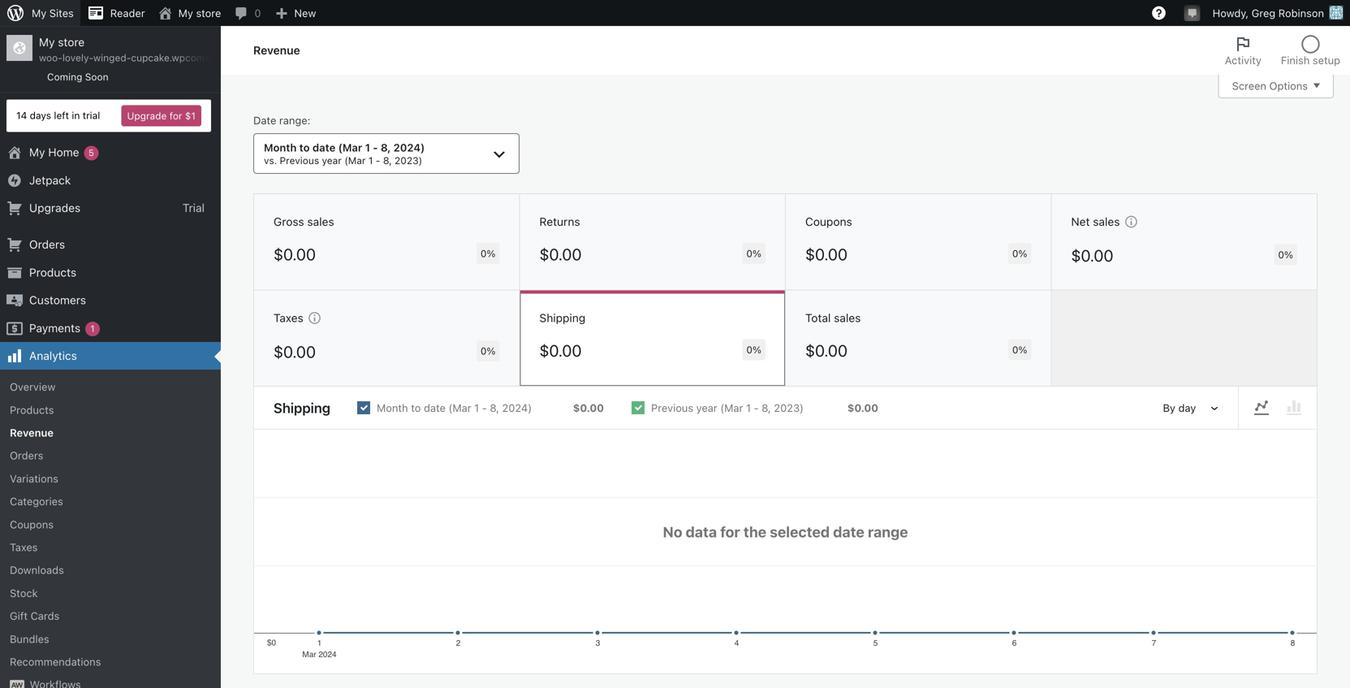Task type: describe. For each thing, give the bounding box(es) containing it.
coupons inside performance indicators menu
[[806, 215, 853, 228]]

my store woo-lovely-winged-cupcake.wpcomstaging.com coming soon
[[39, 35, 261, 82]]

home
[[48, 145, 79, 159]]

jetpack
[[29, 173, 71, 187]]

screen options button
[[1219, 74, 1335, 98]]

0% for total sales
[[1013, 344, 1028, 356]]

lovely-
[[62, 52, 93, 64]]

month for month to date (mar 1 - 8, 2024)
[[377, 402, 408, 414]]

to for month to date (mar 1 - 8, 2024) vs. previous year (mar 1 - 8, 2023)
[[299, 141, 310, 153]]

store for my store
[[196, 7, 221, 19]]

automatewoo element
[[10, 680, 24, 688]]

1 products link from the top
[[0, 259, 221, 286]]

robinson
[[1279, 7, 1325, 19]]

trial
[[183, 201, 205, 214]]

net
[[1072, 215, 1091, 228]]

my store link
[[152, 0, 228, 26]]

2023) inside month to date (mar 1 - 8, 2024) vs. previous year (mar 1 - 8, 2023)
[[395, 155, 423, 166]]

revenue link
[[0, 421, 221, 444]]

variations
[[10, 472, 58, 484]]

0 vertical spatial products
[[29, 266, 76, 279]]

1 inside payments 1
[[90, 323, 95, 334]]

screen
[[1233, 80, 1267, 92]]

my for my store woo-lovely-winged-cupcake.wpcomstaging.com coming soon
[[39, 35, 55, 49]]

recommendations link
[[0, 650, 221, 673]]

notification image
[[1187, 6, 1200, 19]]

1 orders link from the top
[[0, 231, 221, 259]]

sites
[[49, 7, 74, 19]]

jetpack link
[[0, 166, 221, 194]]

previous year (mar 1 - 8, 2023)
[[651, 402, 804, 414]]

2 orders link from the top
[[0, 444, 221, 467]]

2024) for month to date (mar 1 - 8, 2024)
[[502, 402, 532, 414]]

options
[[1270, 80, 1309, 92]]

bar chart image
[[1285, 398, 1305, 418]]

reader link
[[80, 0, 152, 26]]

sales for gross sales
[[307, 215, 334, 228]]

greg
[[1252, 7, 1276, 19]]

sales for net sales
[[1094, 215, 1121, 228]]

categories link
[[0, 490, 221, 513]]

date
[[253, 114, 276, 126]]

new
[[294, 7, 316, 19]]

range
[[279, 114, 308, 126]]

payments 1
[[29, 321, 95, 334]]

overview link
[[0, 375, 221, 398]]

taxes link
[[0, 536, 221, 559]]

payments
[[29, 321, 80, 334]]

total sales
[[806, 311, 861, 325]]

line chart image
[[1253, 398, 1272, 418]]

howdy,
[[1213, 7, 1249, 19]]

screen options
[[1233, 80, 1309, 92]]

date range :
[[253, 114, 311, 126]]

year inside month to date (mar 1 - 8, 2024) vs. previous year (mar 1 - 8, 2023)
[[322, 155, 342, 166]]

for
[[170, 110, 182, 122]]

none checkbox containing month to date (mar 1 - 8, 2024)
[[344, 388, 618, 428]]

cards
[[31, 610, 60, 622]]

0% for returns
[[747, 248, 762, 259]]

0 vertical spatial orders
[[29, 238, 65, 251]]

upgrade
[[127, 110, 167, 122]]

- inside checkbox
[[754, 402, 759, 414]]

coupons link
[[0, 513, 221, 536]]

1 vertical spatial products
[[10, 404, 54, 416]]

my store
[[178, 7, 221, 19]]

my for my store
[[178, 7, 193, 19]]

woo-
[[39, 52, 62, 64]]

new link
[[268, 0, 323, 26]]

gift cards
[[10, 610, 60, 622]]

0% for coupons
[[1013, 248, 1028, 259]]

stock link
[[0, 582, 221, 604]]

5
[[88, 147, 94, 158]]

tab list containing activity
[[1216, 26, 1351, 75]]

1 vertical spatial previous
[[651, 402, 694, 414]]

:
[[308, 114, 311, 126]]

in
[[72, 110, 80, 121]]

coming
[[47, 71, 82, 82]]

taxes inside main menu navigation
[[10, 541, 38, 553]]

to for month to date (mar 1 - 8, 2024)
[[411, 402, 421, 414]]

coupons inside coupons link
[[10, 518, 54, 530]]

activity
[[1226, 54, 1262, 66]]

1 inside checkbox
[[747, 402, 751, 414]]

toolbar navigation
[[0, 0, 1351, 29]]

month to date (mar 1 - 8, 2024) vs. previous year (mar 1 - 8, 2023)
[[264, 141, 425, 166]]

revenue inside main menu navigation
[[10, 426, 54, 439]]

0 horizontal spatial shipping
[[274, 400, 331, 416]]

0% for gross sales
[[481, 248, 496, 259]]

analytics
[[29, 349, 77, 362]]

14 days left in trial
[[16, 110, 100, 121]]

0 link
[[228, 0, 268, 26]]

upgrades
[[29, 201, 81, 214]]

net sales
[[1072, 215, 1121, 228]]

month to date (mar 1 - 8, 2024)
[[377, 402, 532, 414]]

vs.
[[264, 155, 277, 166]]

0
[[255, 7, 261, 19]]

bundles
[[10, 633, 49, 645]]

my for my sites
[[32, 7, 47, 19]]

my sites
[[32, 7, 74, 19]]

downloads
[[10, 564, 64, 576]]

store for my store woo-lovely-winged-cupcake.wpcomstaging.com coming soon
[[58, 35, 85, 49]]

reader
[[110, 7, 145, 19]]

bundles link
[[0, 627, 221, 650]]



Task type: vqa. For each thing, say whether or not it's contained in the screenshot.
the "show :" on the left of the page
no



Task type: locate. For each thing, give the bounding box(es) containing it.
finish
[[1282, 54, 1310, 66]]

14
[[16, 110, 27, 121]]

0 horizontal spatial 2023)
[[395, 155, 423, 166]]

0 vertical spatial revenue
[[253, 43, 300, 57]]

sales right total
[[834, 311, 861, 325]]

revenue down overview
[[10, 426, 54, 439]]

(mar inside option
[[449, 402, 472, 414]]

gross
[[274, 215, 304, 228]]

my inside 'my sites' link
[[32, 7, 47, 19]]

-
[[373, 141, 378, 153], [376, 155, 381, 166], [482, 402, 487, 414], [754, 402, 759, 414]]

main menu navigation
[[0, 26, 261, 688]]

customers link
[[0, 286, 221, 314]]

products up customers
[[29, 266, 76, 279]]

taxes inside performance indicators menu
[[274, 311, 304, 325]]

None checkbox
[[344, 388, 618, 428]]

products link down 'analytics' link
[[0, 398, 221, 421]]

1 horizontal spatial taxes
[[274, 311, 304, 325]]

0 horizontal spatial taxes
[[10, 541, 38, 553]]

0%
[[481, 248, 496, 259], [747, 248, 762, 259], [1013, 248, 1028, 259], [1279, 249, 1294, 260], [747, 344, 762, 356], [1013, 344, 1028, 356], [481, 345, 496, 357]]

none checkbox containing previous year (mar 1 - 8, 2023)
[[618, 388, 893, 428]]

shipping inside performance indicators menu
[[540, 311, 586, 325]]

gross sales
[[274, 215, 334, 228]]

0 vertical spatial previous
[[280, 155, 319, 166]]

2023) inside checkbox
[[774, 402, 804, 414]]

year
[[322, 155, 342, 166], [697, 402, 718, 414]]

shipping
[[540, 311, 586, 325], [274, 400, 331, 416]]

sales for total sales
[[834, 311, 861, 325]]

1 vertical spatial store
[[58, 35, 85, 49]]

2023)
[[395, 155, 423, 166], [774, 402, 804, 414]]

1 vertical spatial shipping
[[274, 400, 331, 416]]

my for my home 5
[[29, 145, 45, 159]]

0 horizontal spatial month
[[264, 141, 297, 153]]

stock
[[10, 587, 38, 599]]

$0.00 inside checkbox
[[848, 402, 879, 414]]

upgrade for $1
[[127, 110, 196, 122]]

previous
[[280, 155, 319, 166], [651, 402, 694, 414]]

downloads link
[[0, 559, 221, 582]]

recommendations
[[10, 656, 101, 668]]

my inside my store woo-lovely-winged-cupcake.wpcomstaging.com coming soon
[[39, 35, 55, 49]]

0 horizontal spatial 2024)
[[394, 141, 425, 153]]

2 horizontal spatial sales
[[1094, 215, 1121, 228]]

menu bar
[[1240, 393, 1318, 423]]

customers
[[29, 293, 86, 307]]

date inside month to date (mar 1 - 8, 2024) vs. previous year (mar 1 - 8, 2023)
[[313, 141, 336, 153]]

0 horizontal spatial to
[[299, 141, 310, 153]]

revenue down new link
[[253, 43, 300, 57]]

month inside month to date (mar 1 - 8, 2024) vs. previous year (mar 1 - 8, 2023)
[[264, 141, 297, 153]]

0 vertical spatial 2024)
[[394, 141, 425, 153]]

1 horizontal spatial 2023)
[[774, 402, 804, 414]]

setup
[[1313, 54, 1341, 66]]

store inside my store woo-lovely-winged-cupcake.wpcomstaging.com coming soon
[[58, 35, 85, 49]]

upgrade for $1 button
[[121, 105, 201, 126]]

date for month to date (mar 1 - 8, 2024) vs. previous year (mar 1 - 8, 2023)
[[313, 141, 336, 153]]

0 vertical spatial shipping
[[540, 311, 586, 325]]

0 horizontal spatial date
[[313, 141, 336, 153]]

my up cupcake.wpcomstaging.com
[[178, 7, 193, 19]]

0 vertical spatial taxes
[[274, 311, 304, 325]]

month for month to date (mar 1 - 8, 2024) vs. previous year (mar 1 - 8, 2023)
[[264, 141, 297, 153]]

previous inside month to date (mar 1 - 8, 2024) vs. previous year (mar 1 - 8, 2023)
[[280, 155, 319, 166]]

overview
[[10, 381, 56, 393]]

orders up variations
[[10, 449, 43, 462]]

sales right net
[[1094, 215, 1121, 228]]

0 vertical spatial orders link
[[0, 231, 221, 259]]

store left 0 link
[[196, 7, 221, 19]]

orders link
[[0, 231, 221, 259], [0, 444, 221, 467]]

1 vertical spatial revenue
[[10, 426, 54, 439]]

to inside month to date (mar 1 - 8, 2024) vs. previous year (mar 1 - 8, 2023)
[[299, 141, 310, 153]]

my
[[32, 7, 47, 19], [178, 7, 193, 19], [39, 35, 55, 49], [29, 145, 45, 159]]

1 vertical spatial taxes
[[10, 541, 38, 553]]

activity button
[[1216, 26, 1272, 75]]

0 horizontal spatial store
[[58, 35, 85, 49]]

total
[[806, 311, 831, 325]]

(mar
[[338, 141, 362, 153], [345, 155, 366, 166], [449, 402, 472, 414], [721, 402, 744, 414]]

1 vertical spatial 2024)
[[502, 402, 532, 414]]

1 horizontal spatial revenue
[[253, 43, 300, 57]]

1 vertical spatial to
[[411, 402, 421, 414]]

variations link
[[0, 467, 221, 490]]

date for month to date (mar 1 - 8, 2024)
[[424, 402, 446, 414]]

1 horizontal spatial previous
[[651, 402, 694, 414]]

1 horizontal spatial shipping
[[540, 311, 586, 325]]

sales right the "gross"
[[307, 215, 334, 228]]

trial
[[83, 110, 100, 121]]

0 horizontal spatial revenue
[[10, 426, 54, 439]]

1 vertical spatial month
[[377, 402, 408, 414]]

1 horizontal spatial date
[[424, 402, 446, 414]]

orders link up categories link
[[0, 444, 221, 467]]

categories
[[10, 495, 63, 507]]

0 vertical spatial date
[[313, 141, 336, 153]]

winged-
[[93, 52, 131, 64]]

$1
[[185, 110, 196, 122]]

0 horizontal spatial sales
[[307, 215, 334, 228]]

0 vertical spatial products link
[[0, 259, 221, 286]]

(mar inside checkbox
[[721, 402, 744, 414]]

left
[[54, 110, 69, 121]]

date
[[313, 141, 336, 153], [424, 402, 446, 414]]

1 vertical spatial date
[[424, 402, 446, 414]]

gift
[[10, 610, 28, 622]]

store
[[196, 7, 221, 19], [58, 35, 85, 49]]

1 vertical spatial year
[[697, 402, 718, 414]]

coupons
[[806, 215, 853, 228], [10, 518, 54, 530]]

store inside my store link
[[196, 7, 221, 19]]

to
[[299, 141, 310, 153], [411, 402, 421, 414]]

1 horizontal spatial store
[[196, 7, 221, 19]]

cupcake.wpcomstaging.com
[[131, 52, 261, 64]]

2024)
[[394, 141, 425, 153], [502, 402, 532, 414]]

2024) inside option
[[502, 402, 532, 414]]

0 vertical spatial year
[[322, 155, 342, 166]]

orders down upgrades
[[29, 238, 65, 251]]

1 vertical spatial products link
[[0, 398, 221, 421]]

products link up customers
[[0, 259, 221, 286]]

1 horizontal spatial year
[[697, 402, 718, 414]]

1 horizontal spatial coupons
[[806, 215, 853, 228]]

performance indicators menu
[[253, 193, 1318, 387]]

1 horizontal spatial month
[[377, 402, 408, 414]]

tab list
[[1216, 26, 1351, 75]]

my sites link
[[0, 0, 80, 26]]

0 horizontal spatial coupons
[[10, 518, 54, 530]]

store up the lovely-
[[58, 35, 85, 49]]

0 vertical spatial month
[[264, 141, 297, 153]]

0% for shipping
[[747, 344, 762, 356]]

my home 5
[[29, 145, 94, 159]]

analytics link
[[0, 342, 221, 370]]

finish setup
[[1282, 54, 1341, 66]]

sales
[[307, 215, 334, 228], [1094, 215, 1121, 228], [834, 311, 861, 325]]

revenue
[[253, 43, 300, 57], [10, 426, 54, 439]]

2024) inside month to date (mar 1 - 8, 2024) vs. previous year (mar 1 - 8, 2023)
[[394, 141, 425, 153]]

None checkbox
[[618, 388, 893, 428]]

0 horizontal spatial year
[[322, 155, 342, 166]]

returns
[[540, 215, 580, 228]]

orders
[[29, 238, 65, 251], [10, 449, 43, 462]]

orders link up customers link
[[0, 231, 221, 259]]

0 horizontal spatial previous
[[280, 155, 319, 166]]

0 vertical spatial 2023)
[[395, 155, 423, 166]]

0 vertical spatial store
[[196, 7, 221, 19]]

my left home
[[29, 145, 45, 159]]

8,
[[381, 141, 391, 153], [383, 155, 392, 166], [490, 402, 500, 414], [762, 402, 771, 414]]

0 vertical spatial to
[[299, 141, 310, 153]]

products
[[29, 266, 76, 279], [10, 404, 54, 416]]

my up woo-
[[39, 35, 55, 49]]

products down overview
[[10, 404, 54, 416]]

2 products link from the top
[[0, 398, 221, 421]]

1 horizontal spatial to
[[411, 402, 421, 414]]

2024) for month to date (mar 1 - 8, 2024) vs. previous year (mar 1 - 8, 2023)
[[394, 141, 425, 153]]

howdy, greg robinson
[[1213, 7, 1325, 19]]

finish setup button
[[1272, 26, 1351, 75]]

1 vertical spatial orders link
[[0, 444, 221, 467]]

my inside my store link
[[178, 7, 193, 19]]

1 vertical spatial orders
[[10, 449, 43, 462]]

1 horizontal spatial 2024)
[[502, 402, 532, 414]]

1 vertical spatial 2023)
[[774, 402, 804, 414]]

1 vertical spatial coupons
[[10, 518, 54, 530]]

1 horizontal spatial sales
[[834, 311, 861, 325]]

soon
[[85, 71, 109, 82]]

gift cards link
[[0, 604, 221, 627]]

$0.00
[[274, 245, 316, 264], [540, 245, 582, 264], [806, 245, 848, 264], [1072, 246, 1114, 265], [540, 341, 582, 360], [806, 341, 848, 360], [274, 342, 316, 361], [573, 402, 604, 414], [848, 402, 879, 414]]

0 vertical spatial coupons
[[806, 215, 853, 228]]

days
[[30, 110, 51, 121]]

my left sites
[[32, 7, 47, 19]]



